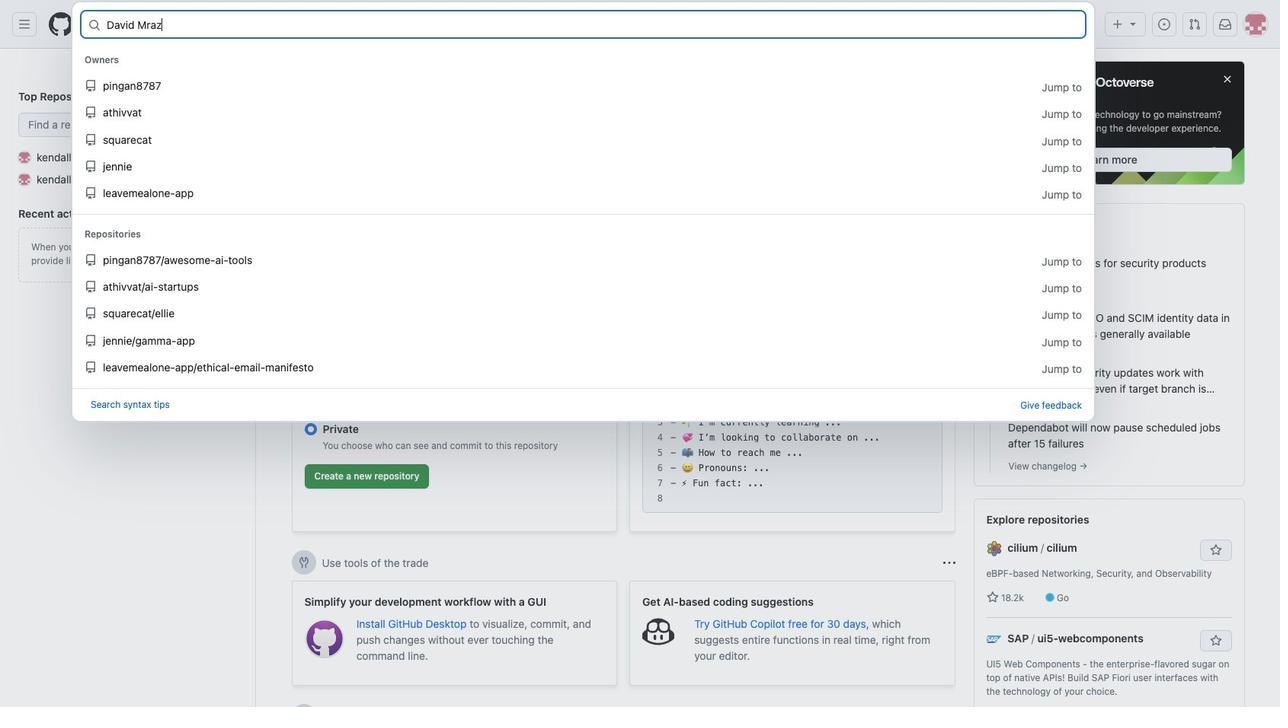 Task type: locate. For each thing, give the bounding box(es) containing it.
None radio
[[304, 387, 317, 399], [304, 424, 317, 436], [304, 387, 317, 399], [304, 424, 317, 436]]

star this repository image
[[1210, 545, 1222, 557], [1210, 636, 1222, 648]]

homepage image
[[49, 12, 73, 37]]

star this repository image for @cilium profile icon
[[1210, 545, 1222, 557]]

git pull request image
[[1189, 18, 1201, 30]]

None submit
[[880, 351, 929, 372]]

plus image
[[1112, 18, 1124, 30]]

dialog
[[72, 2, 1095, 113]]

dot fill image
[[984, 406, 996, 418]]

star this repository image for @sap profile image
[[1210, 636, 1222, 648]]

0 vertical spatial star this repository image
[[1210, 545, 1222, 557]]

1 vertical spatial star this repository image
[[1210, 636, 1222, 648]]

tools image
[[298, 557, 310, 569]]

None text field
[[107, 12, 1052, 37]]

simplify your development workflow with a gui element
[[292, 581, 617, 687]]

Find a repository… text field
[[18, 113, 237, 137]]

github desktop image
[[304, 620, 344, 659]]

why am i seeing this? image
[[943, 557, 955, 570]]

close image
[[1221, 73, 1233, 85]]

2 star this repository image from the top
[[1210, 636, 1222, 648]]

1 star this repository image from the top
[[1210, 545, 1222, 557]]

name your new repository... text field
[[304, 355, 604, 380]]

github logo image
[[987, 74, 1154, 102]]



Task type: vqa. For each thing, say whether or not it's contained in the screenshot.
for inside Code Climate By codeclimate Automated code review for technical debt and test coverage
no



Task type: describe. For each thing, give the bounding box(es) containing it.
project image
[[18, 173, 30, 186]]

kendallparks image
[[18, 151, 30, 163]]

triangle down image
[[1127, 18, 1139, 30]]

explore element
[[974, 61, 1245, 708]]

@sap profile image
[[987, 633, 1002, 648]]

Top Repositories search field
[[18, 113, 237, 137]]

get ai-based coding suggestions element
[[629, 581, 955, 687]]

explore repositories navigation
[[974, 499, 1245, 708]]

star image
[[987, 592, 999, 604]]

notifications image
[[1219, 18, 1232, 30]]

command palette image
[[1068, 18, 1080, 30]]

issue opened image
[[1158, 18, 1171, 30]]

@cilium profile image
[[987, 542, 1002, 557]]



